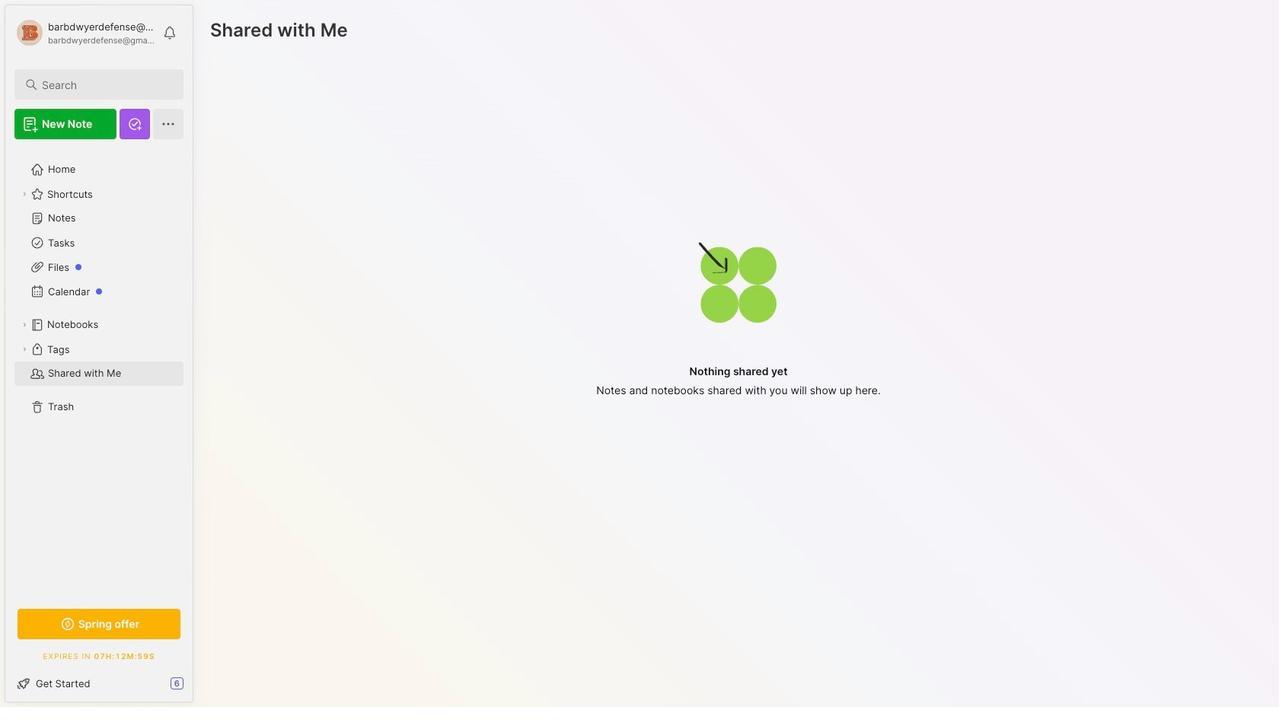 Task type: locate. For each thing, give the bounding box(es) containing it.
None search field
[[42, 75, 170, 94]]

expand notebooks image
[[20, 321, 29, 330]]

none search field inside main element
[[42, 75, 170, 94]]

Search text field
[[42, 78, 170, 92]]

tree
[[5, 149, 193, 593]]

expand tags image
[[20, 345, 29, 354]]



Task type: vqa. For each thing, say whether or not it's contained in the screenshot.
search box
yes



Task type: describe. For each thing, give the bounding box(es) containing it.
click to collapse image
[[192, 679, 204, 698]]

tree inside main element
[[5, 149, 193, 593]]

main element
[[0, 0, 198, 708]]

Help and Learning task checklist field
[[5, 672, 193, 696]]

Account field
[[14, 18, 155, 48]]



